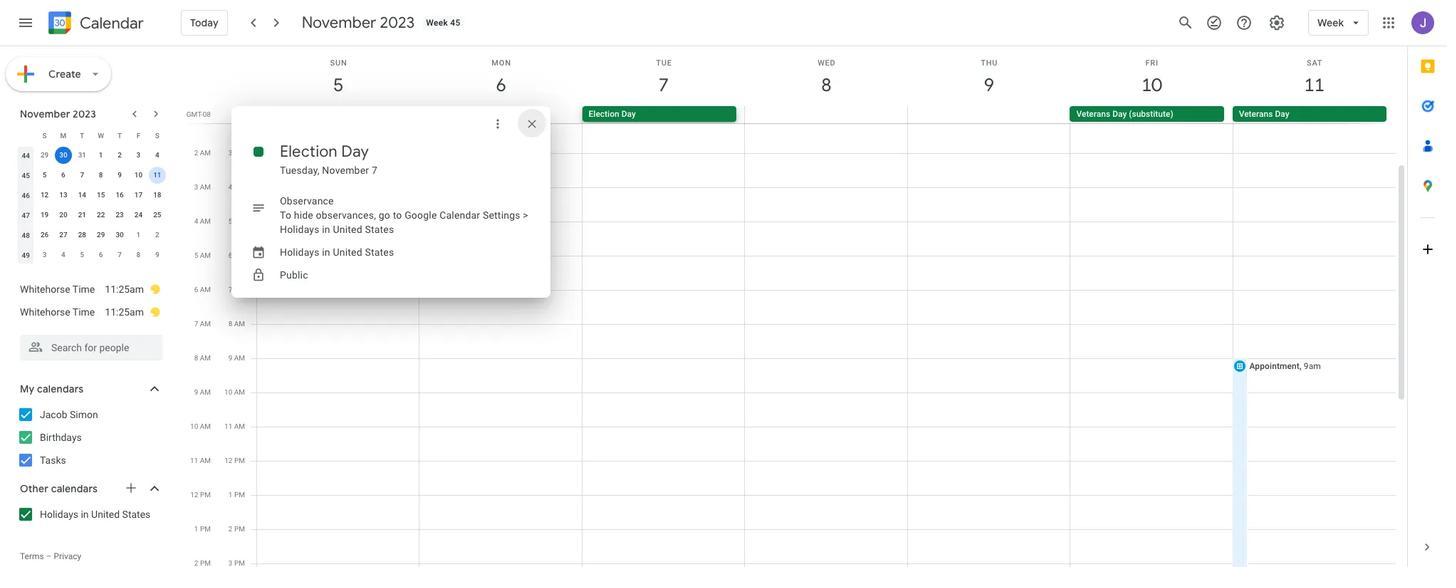 Task type: describe. For each thing, give the bounding box(es) containing it.
november inside "election day tuesday, november 7"
[[322, 165, 369, 176]]

day for veterans day (substitute)
[[1113, 109, 1127, 119]]

terms link
[[20, 552, 44, 561]]

google
[[405, 209, 437, 221]]

october 30, today element
[[55, 147, 72, 164]]

0 vertical spatial 8 am
[[228, 320, 245, 328]]

1 horizontal spatial 10 am
[[224, 388, 245, 396]]

3 left december 4 element
[[43, 251, 47, 259]]

20 element
[[55, 207, 72, 224]]

29 element
[[92, 227, 110, 244]]

row containing 29
[[16, 145, 167, 165]]

9 link
[[973, 69, 1006, 102]]

1 vertical spatial states
[[365, 247, 394, 258]]

29 for the october 29 element
[[41, 151, 49, 159]]

create button
[[6, 57, 111, 91]]

1 vertical spatial in
[[322, 247, 330, 258]]

5 link
[[322, 69, 355, 102]]

observance to hide observances, go to google calendar settings > holidays in united states
[[280, 195, 531, 235]]

16
[[116, 191, 124, 199]]

veterans day (substitute)
[[1077, 109, 1174, 119]]

october 29 element
[[36, 147, 53, 164]]

my
[[20, 383, 34, 395]]

30 for october 30, today element
[[59, 151, 67, 159]]

0 vertical spatial 4 am
[[228, 183, 245, 191]]

(substitute)
[[1130, 109, 1174, 119]]

1 vertical spatial 11 am
[[190, 457, 211, 465]]

election for election day tuesday, november 7
[[280, 142, 338, 162]]

calendar inside observance to hide observances, go to google calendar settings > holidays in united states
[[440, 209, 480, 221]]

my calendars button
[[3, 378, 177, 400]]

calendars for other calendars
[[51, 482, 98, 495]]

0 vertical spatial 1 pm
[[229, 491, 245, 499]]

49
[[22, 251, 30, 259]]

13 element
[[55, 187, 72, 204]]

row containing 5
[[16, 165, 167, 185]]

veterans day
[[1240, 109, 1290, 119]]

sun
[[330, 58, 347, 68]]

veterans for veterans day
[[1240, 109, 1274, 119]]

5 inside 'december 5' element
[[80, 251, 84, 259]]

5 inside sun 5
[[333, 73, 343, 97]]

08
[[203, 110, 211, 118]]

20
[[59, 211, 67, 219]]

hide
[[294, 209, 313, 221]]

2 for december 2 element
[[155, 231, 159, 239]]

2 vertical spatial united
[[91, 509, 120, 520]]

week 45
[[426, 18, 461, 28]]

veterans for veterans day (substitute)
[[1077, 109, 1111, 119]]

22 element
[[92, 207, 110, 224]]

19
[[41, 211, 49, 219]]

thu
[[981, 58, 999, 68]]

whitehorse time for first list item from the top of the page
[[20, 284, 95, 295]]

december 8 element
[[130, 247, 147, 264]]

>
[[523, 209, 529, 221]]

1 horizontal spatial 5 am
[[228, 217, 245, 225]]

sat 11
[[1304, 58, 1324, 97]]

thu 9
[[981, 58, 999, 97]]

w
[[98, 131, 104, 139]]

wed
[[818, 58, 836, 68]]

0 vertical spatial 6 am
[[228, 252, 245, 259]]

appointment , 9am
[[1250, 361, 1322, 371]]

week button
[[1309, 6, 1370, 40]]

november 2023 grid
[[14, 125, 167, 265]]

2 for 2 pm
[[229, 525, 233, 533]]

gmt-08
[[187, 110, 211, 118]]

tue
[[656, 58, 672, 68]]

5 left to
[[228, 217, 232, 225]]

27
[[59, 231, 67, 239]]

7 link
[[648, 69, 681, 102]]

24 element
[[130, 207, 147, 224]]

whitehorse time for first list item from the bottom of the page
[[20, 306, 95, 318]]

december 6 element
[[92, 247, 110, 264]]

settings menu image
[[1269, 14, 1286, 31]]

terms
[[20, 552, 44, 561]]

0 vertical spatial 12 pm
[[225, 457, 245, 465]]

6 inside december 6 element
[[99, 251, 103, 259]]

1 vertical spatial 3 am
[[194, 183, 211, 191]]

december 7 element
[[111, 247, 128, 264]]

public
[[280, 269, 308, 281]]

2 vertical spatial holidays
[[40, 509, 78, 520]]

31
[[78, 151, 86, 159]]

1 horizontal spatial 2023
[[380, 13, 415, 33]]

–
[[46, 552, 52, 561]]

24
[[134, 211, 143, 219]]

list containing whitehorse time
[[6, 272, 174, 329]]

13
[[59, 191, 67, 199]]

Search for people text field
[[29, 335, 154, 361]]

fri
[[1146, 58, 1159, 68]]

day for election day
[[622, 109, 636, 119]]

11:25am for first list item from the bottom of the page
[[105, 306, 144, 318]]

to
[[280, 209, 291, 221]]

12 element
[[36, 187, 53, 204]]

1 vertical spatial november
[[20, 108, 70, 120]]

2 pm
[[229, 525, 245, 533]]

7 inside tue 7
[[658, 73, 668, 97]]

calendar inside 'element'
[[80, 13, 144, 33]]

2 horizontal spatial 12
[[225, 457, 233, 465]]

cell containing appointment
[[1232, 51, 1397, 567]]

6 inside mon 6
[[495, 73, 506, 97]]

1 right 31
[[99, 151, 103, 159]]

1 vertical spatial 5 am
[[194, 252, 211, 259]]

10 element
[[130, 167, 147, 184]]

10 inside row group
[[134, 171, 143, 179]]

18
[[153, 191, 161, 199]]

1 vertical spatial holidays in united states
[[40, 509, 151, 520]]

gmt-
[[187, 110, 203, 118]]

1 vertical spatial 7 am
[[194, 320, 211, 328]]

other calendars button
[[3, 477, 177, 500]]

tue 7
[[656, 58, 672, 97]]

2 vertical spatial states
[[122, 509, 151, 520]]

time for first list item from the top of the page
[[73, 284, 95, 295]]

23
[[116, 211, 124, 219]]

2 t from the left
[[118, 131, 122, 139]]

observances,
[[316, 209, 376, 221]]

30 for 30 element
[[116, 231, 124, 239]]

1 vertical spatial 4 am
[[194, 217, 211, 225]]

9am
[[1305, 361, 1322, 371]]

row containing s
[[16, 125, 167, 145]]

other
[[20, 482, 49, 495]]

30 cell
[[54, 145, 73, 165]]

1 vertical spatial holidays
[[280, 247, 320, 258]]

7 inside "election day tuesday, november 7"
[[372, 165, 378, 176]]

0 vertical spatial 7 am
[[228, 286, 245, 294]]

1 right 30 element
[[137, 231, 141, 239]]

0 vertical spatial november 2023
[[302, 13, 415, 33]]

december 4 element
[[55, 247, 72, 264]]

26
[[41, 231, 49, 239]]

my calendars list
[[3, 403, 177, 472]]

day for election day tuesday, november 7
[[341, 142, 369, 162]]

mon
[[492, 58, 511, 68]]

1 whitehorse from the top
[[20, 284, 70, 295]]

2 vertical spatial 12
[[190, 491, 198, 499]]

15
[[97, 191, 105, 199]]

14
[[78, 191, 86, 199]]

row containing election day
[[251, 106, 1408, 123]]

44
[[22, 151, 30, 159]]

december 9 element
[[149, 247, 166, 264]]

22
[[97, 211, 105, 219]]

sat
[[1307, 58, 1323, 68]]

holidays inside observance to hide observances, go to google calendar settings > holidays in united states
[[280, 224, 320, 235]]

21 element
[[74, 207, 91, 224]]

appointment
[[1250, 361, 1300, 371]]

united inside observance to hide observances, go to google calendar settings > holidays in united states
[[333, 224, 363, 235]]

create
[[48, 68, 81, 81]]

1 horizontal spatial 45
[[451, 18, 461, 28]]

today
[[190, 16, 219, 29]]

1 s from the left
[[42, 131, 47, 139]]

0 horizontal spatial 1 pm
[[194, 525, 211, 533]]

states inside observance to hide observances, go to google calendar settings > holidays in united states
[[365, 224, 394, 235]]

1 horizontal spatial 3 am
[[228, 149, 245, 157]]

tasks
[[40, 455, 66, 466]]

election day heading
[[280, 142, 369, 162]]

row containing 3
[[16, 245, 167, 265]]

,
[[1300, 361, 1302, 371]]

11 link
[[1299, 69, 1332, 102]]

8 link
[[811, 69, 843, 102]]

11 inside cell
[[153, 171, 161, 179]]

28 element
[[74, 227, 91, 244]]

23 element
[[111, 207, 128, 224]]

48
[[22, 231, 30, 239]]



Task type: vqa. For each thing, say whether or not it's contained in the screenshot.
"24" to the right
no



Task type: locate. For each thing, give the bounding box(es) containing it.
10 am
[[224, 388, 245, 396], [190, 423, 211, 430]]

1 horizontal spatial 1 pm
[[229, 491, 245, 499]]

jacob
[[40, 409, 67, 420]]

1 horizontal spatial 29
[[97, 231, 105, 239]]

holidays
[[280, 224, 320, 235], [280, 247, 320, 258], [40, 509, 78, 520]]

1 pm up '2 pm' at bottom
[[229, 491, 245, 499]]

11:25am
[[105, 284, 144, 295], [105, 306, 144, 318]]

calendars inside dropdown button
[[51, 482, 98, 495]]

calendars up jacob at the left of page
[[37, 383, 84, 395]]

0 horizontal spatial holidays in united states
[[40, 509, 151, 520]]

1 vertical spatial calendars
[[51, 482, 98, 495]]

1 whitehorse time from the top
[[20, 284, 95, 295]]

row group containing 29
[[16, 145, 167, 265]]

holidays in united states down 'other calendars' dropdown button on the bottom left
[[40, 509, 151, 520]]

5 am right the december 9 element
[[194, 252, 211, 259]]

1 horizontal spatial 6 am
[[228, 252, 245, 259]]

None search field
[[0, 329, 177, 361]]

tuesday,
[[280, 165, 320, 176]]

terms – privacy
[[20, 552, 81, 561]]

2 whitehorse from the top
[[20, 306, 70, 318]]

holidays in united states
[[280, 247, 394, 258], [40, 509, 151, 520]]

0 horizontal spatial 30
[[59, 151, 67, 159]]

list item
[[20, 278, 161, 301], [20, 301, 161, 323]]

1 horizontal spatial 12 pm
[[225, 457, 245, 465]]

simon
[[70, 409, 98, 420]]

0 vertical spatial whitehorse time
[[20, 284, 95, 295]]

2 s from the left
[[155, 131, 159, 139]]

t right m
[[80, 131, 84, 139]]

12 up '2 pm' at bottom
[[225, 457, 233, 465]]

0 vertical spatial states
[[365, 224, 394, 235]]

1 vertical spatial united
[[333, 247, 363, 258]]

16 element
[[111, 187, 128, 204]]

17
[[134, 191, 143, 199]]

row group
[[16, 145, 167, 265]]

calendar right google
[[440, 209, 480, 221]]

1 horizontal spatial veterans
[[1240, 109, 1274, 119]]

0 horizontal spatial 12
[[41, 191, 49, 199]]

0 vertical spatial election
[[589, 109, 620, 119]]

grid containing 5
[[182, 46, 1408, 567]]

1 11:25am from the top
[[105, 284, 144, 295]]

12
[[41, 191, 49, 199], [225, 457, 233, 465], [190, 491, 198, 499]]

0 horizontal spatial veterans
[[1077, 109, 1111, 119]]

m
[[60, 131, 66, 139]]

30 inside cell
[[59, 151, 67, 159]]

main drawer image
[[17, 14, 34, 31]]

4
[[155, 151, 159, 159], [228, 183, 232, 191], [194, 217, 198, 225], [61, 251, 65, 259]]

whitehorse time down december 4 element
[[20, 284, 95, 295]]

9
[[984, 73, 994, 97], [118, 171, 122, 179], [155, 251, 159, 259], [228, 354, 232, 362], [194, 388, 198, 396]]

3 am right the 2 am
[[228, 149, 245, 157]]

29
[[41, 151, 49, 159], [97, 231, 105, 239]]

list item up search for people text box
[[20, 301, 161, 323]]

november down election day 'heading'
[[322, 165, 369, 176]]

fri 10
[[1141, 58, 1162, 97]]

29 inside 29 element
[[97, 231, 105, 239]]

row containing 26
[[16, 225, 167, 245]]

1 vertical spatial 45
[[22, 171, 30, 179]]

list item down 'december 5' element
[[20, 278, 161, 301]]

election day
[[589, 109, 636, 119]]

today button
[[181, 6, 228, 40]]

veterans
[[1077, 109, 1111, 119], [1240, 109, 1274, 119]]

election day button
[[583, 106, 737, 122]]

election for election day
[[589, 109, 620, 119]]

5 am
[[228, 217, 245, 225], [194, 252, 211, 259]]

states
[[365, 224, 394, 235], [365, 247, 394, 258], [122, 509, 151, 520]]

election inside button
[[589, 109, 620, 119]]

1 horizontal spatial 8 am
[[228, 320, 245, 328]]

holidays down hide
[[280, 224, 320, 235]]

row containing appointment
[[251, 51, 1397, 567]]

4 am
[[228, 183, 245, 191], [194, 217, 211, 225]]

grid
[[182, 46, 1408, 567]]

8 inside "wed 8"
[[821, 73, 831, 97]]

19 element
[[36, 207, 53, 224]]

week
[[1318, 16, 1345, 29], [426, 18, 448, 28]]

1 up '2 pm' at bottom
[[229, 491, 233, 499]]

12 inside "element"
[[41, 191, 49, 199]]

sun 5
[[330, 58, 347, 97]]

25 element
[[149, 207, 166, 224]]

veterans day button
[[1233, 106, 1387, 122]]

election inside "election day tuesday, november 7"
[[280, 142, 338, 162]]

0 horizontal spatial calendar
[[80, 13, 144, 33]]

11 cell
[[148, 165, 167, 185]]

list
[[6, 272, 174, 329]]

11:25am down december 7 element
[[105, 284, 144, 295]]

other calendars
[[20, 482, 98, 495]]

election day tuesday, november 7
[[280, 142, 378, 176]]

2 11:25am from the top
[[105, 306, 144, 318]]

1 vertical spatial calendar
[[440, 209, 480, 221]]

12 pm up '2 pm' at bottom
[[225, 457, 245, 465]]

9 inside thu 9
[[984, 73, 994, 97]]

december 5 element
[[74, 247, 91, 264]]

1 pm
[[229, 491, 245, 499], [194, 525, 211, 533]]

27 element
[[55, 227, 72, 244]]

0 vertical spatial holidays in united states
[[280, 247, 394, 258]]

14 element
[[74, 187, 91, 204]]

pm
[[234, 457, 245, 465], [200, 491, 211, 499], [234, 491, 245, 499], [200, 525, 211, 533], [234, 525, 245, 533]]

jacob simon
[[40, 409, 98, 420]]

1 horizontal spatial 9 am
[[228, 354, 245, 362]]

5 right the december 9 element
[[194, 252, 198, 259]]

5
[[333, 73, 343, 97], [43, 171, 47, 179], [228, 217, 232, 225], [80, 251, 84, 259], [194, 252, 198, 259]]

november up the sun
[[302, 13, 376, 33]]

2 for 2 am
[[194, 149, 198, 157]]

2 veterans from the left
[[1240, 109, 1274, 119]]

0 vertical spatial 2023
[[380, 13, 415, 33]]

holidays down other calendars
[[40, 509, 78, 520]]

veterans day (substitute) button
[[1071, 106, 1225, 122]]

calendar heading
[[77, 13, 144, 33]]

in inside observance to hide observances, go to google calendar settings > holidays in united states
[[322, 224, 330, 235]]

0 vertical spatial 12
[[41, 191, 49, 199]]

2023 left week 45
[[380, 13, 415, 33]]

f
[[137, 131, 141, 139]]

1 vertical spatial 8 am
[[194, 354, 211, 362]]

december 2 element
[[149, 227, 166, 244]]

row group inside november 2023 grid
[[16, 145, 167, 265]]

in
[[322, 224, 330, 235], [322, 247, 330, 258], [81, 509, 89, 520]]

december 3 element
[[36, 247, 53, 264]]

1 horizontal spatial 12
[[190, 491, 198, 499]]

1 pm left '2 pm' at bottom
[[194, 525, 211, 533]]

cell
[[257, 51, 420, 567], [420, 51, 583, 567], [583, 51, 746, 567], [746, 51, 908, 567], [908, 51, 1071, 567], [1071, 51, 1234, 567], [1232, 51, 1397, 567], [420, 106, 583, 123], [745, 106, 908, 123], [908, 106, 1071, 123]]

0 vertical spatial 11:25am
[[105, 284, 144, 295]]

0 horizontal spatial 5 am
[[194, 252, 211, 259]]

17 element
[[130, 187, 147, 204]]

1 vertical spatial whitehorse time
[[20, 306, 95, 318]]

week for week 45
[[426, 18, 448, 28]]

29 inside the october 29 element
[[41, 151, 49, 159]]

1 vertical spatial 29
[[97, 231, 105, 239]]

whitehorse time up search for people text box
[[20, 306, 95, 318]]

45 inside row group
[[22, 171, 30, 179]]

1 horizontal spatial s
[[155, 131, 159, 139]]

5 left december 6 element
[[80, 251, 84, 259]]

0 vertical spatial 3 am
[[228, 149, 245, 157]]

2023
[[380, 13, 415, 33], [73, 108, 96, 120]]

11 element
[[149, 167, 166, 184]]

holidays in united states down observances,
[[280, 247, 394, 258]]

1 vertical spatial 2023
[[73, 108, 96, 120]]

21
[[78, 211, 86, 219]]

election
[[589, 109, 620, 119], [280, 142, 338, 162]]

1 veterans from the left
[[1077, 109, 1111, 119]]

time up search for people text box
[[73, 306, 95, 318]]

29 right 28
[[97, 231, 105, 239]]

1
[[99, 151, 103, 159], [137, 231, 141, 239], [229, 491, 233, 499], [194, 525, 198, 533]]

0 horizontal spatial s
[[42, 131, 47, 139]]

0 vertical spatial calendars
[[37, 383, 84, 395]]

1 horizontal spatial holidays in united states
[[280, 247, 394, 258]]

12 pm
[[225, 457, 245, 465], [190, 491, 211, 499]]

18 element
[[149, 187, 166, 204]]

2 whitehorse time from the top
[[20, 306, 95, 318]]

3 am down the 2 am
[[194, 183, 211, 191]]

29 left october 30, today element
[[41, 151, 49, 159]]

0 horizontal spatial 12 pm
[[190, 491, 211, 499]]

47
[[22, 211, 30, 219]]

to
[[393, 209, 402, 221]]

1 horizontal spatial election
[[589, 109, 620, 119]]

2 am
[[194, 149, 211, 157]]

day
[[622, 109, 636, 119], [1113, 109, 1127, 119], [1276, 109, 1290, 119], [341, 142, 369, 162]]

1 vertical spatial 11:25am
[[105, 306, 144, 318]]

6
[[495, 73, 506, 97], [61, 171, 65, 179], [99, 251, 103, 259], [228, 252, 232, 259], [194, 286, 198, 294]]

week for week
[[1318, 16, 1345, 29]]

11:25am for first list item from the top of the page
[[105, 284, 144, 295]]

add other calendars image
[[124, 481, 138, 495]]

0 horizontal spatial 8 am
[[194, 354, 211, 362]]

1 horizontal spatial calendar
[[440, 209, 480, 221]]

whitehorse time
[[20, 284, 95, 295], [20, 306, 95, 318]]

october 31 element
[[74, 147, 91, 164]]

0 horizontal spatial november 2023
[[20, 108, 96, 120]]

privacy
[[54, 552, 81, 561]]

3 am
[[228, 149, 245, 157], [194, 183, 211, 191]]

3 down f
[[137, 151, 141, 159]]

0 horizontal spatial 9 am
[[194, 388, 211, 396]]

0 horizontal spatial 10 am
[[190, 423, 211, 430]]

tab list
[[1409, 46, 1448, 527]]

15 element
[[92, 187, 110, 204]]

28
[[78, 231, 86, 239]]

column header inside november 2023 grid
[[16, 125, 35, 145]]

1 vertical spatial 12 pm
[[190, 491, 211, 499]]

calendars inside dropdown button
[[37, 383, 84, 395]]

1 vertical spatial time
[[73, 306, 95, 318]]

calendar element
[[46, 9, 144, 40]]

5 down the october 29 element
[[43, 171, 47, 179]]

1 horizontal spatial 7 am
[[228, 286, 245, 294]]

time for first list item from the bottom of the page
[[73, 306, 95, 318]]

30 element
[[111, 227, 128, 244]]

mon 6
[[492, 58, 511, 97]]

45
[[451, 18, 461, 28], [22, 171, 30, 179]]

row containing 12
[[16, 185, 167, 205]]

calendars down tasks
[[51, 482, 98, 495]]

privacy link
[[54, 552, 81, 561]]

1 vertical spatial 30
[[116, 231, 124, 239]]

3 down the 2 am
[[194, 183, 198, 191]]

column header
[[16, 125, 35, 145]]

0 vertical spatial calendar
[[80, 13, 144, 33]]

calendar
[[80, 13, 144, 33], [440, 209, 480, 221]]

settings
[[483, 209, 521, 221]]

1 vertical spatial 12
[[225, 457, 233, 465]]

0 horizontal spatial 45
[[22, 171, 30, 179]]

birthdays
[[40, 432, 82, 443]]

11:25am up search for people text box
[[105, 306, 144, 318]]

8
[[821, 73, 831, 97], [99, 171, 103, 179], [137, 251, 141, 259], [228, 320, 232, 328], [194, 354, 198, 362]]

united
[[333, 224, 363, 235], [333, 247, 363, 258], [91, 509, 120, 520]]

6 am
[[228, 252, 245, 259], [194, 286, 211, 294]]

november
[[302, 13, 376, 33], [20, 108, 70, 120], [322, 165, 369, 176]]

6 link
[[485, 69, 518, 102]]

0 vertical spatial november
[[302, 13, 376, 33]]

2 vertical spatial in
[[81, 509, 89, 520]]

2 time from the top
[[73, 306, 95, 318]]

29 for 29 element
[[97, 231, 105, 239]]

0 vertical spatial 45
[[451, 18, 461, 28]]

s left m
[[42, 131, 47, 139]]

3 right the 2 am
[[228, 149, 232, 157]]

holidays up public
[[280, 247, 320, 258]]

2023 up 31
[[73, 108, 96, 120]]

5 down the sun
[[333, 73, 343, 97]]

my calendars
[[20, 383, 84, 395]]

day inside "election day tuesday, november 7"
[[341, 142, 369, 162]]

3
[[228, 149, 232, 157], [137, 151, 141, 159], [194, 183, 198, 191], [43, 251, 47, 259]]

0 vertical spatial whitehorse
[[20, 284, 70, 295]]

10 link
[[1136, 69, 1169, 102]]

1 horizontal spatial 11 am
[[224, 423, 245, 430]]

1 vertical spatial 1 pm
[[194, 525, 211, 533]]

25
[[153, 211, 161, 219]]

0 horizontal spatial 6 am
[[194, 286, 211, 294]]

12 right add other calendars image
[[190, 491, 198, 499]]

7
[[658, 73, 668, 97], [372, 165, 378, 176], [80, 171, 84, 179], [118, 251, 122, 259], [228, 286, 232, 294], [194, 320, 198, 328]]

0 vertical spatial 5 am
[[228, 217, 245, 225]]

december 1 element
[[130, 227, 147, 244]]

calendars
[[37, 383, 84, 395], [51, 482, 98, 495]]

0 horizontal spatial election
[[280, 142, 338, 162]]

30 left the december 1 element
[[116, 231, 124, 239]]

1 vertical spatial 6 am
[[194, 286, 211, 294]]

0 horizontal spatial 7 am
[[194, 320, 211, 328]]

46
[[22, 191, 30, 199]]

1 vertical spatial november 2023
[[20, 108, 96, 120]]

calendar up create
[[80, 13, 144, 33]]

time
[[73, 284, 95, 295], [73, 306, 95, 318]]

26 element
[[36, 227, 53, 244]]

wed 8
[[818, 58, 836, 97]]

calendars for my calendars
[[37, 383, 84, 395]]

row containing 19
[[16, 205, 167, 225]]

0 vertical spatial united
[[333, 224, 363, 235]]

2 list item from the top
[[20, 301, 161, 323]]

0 horizontal spatial 4 am
[[194, 217, 211, 225]]

s right f
[[155, 131, 159, 139]]

november up m
[[20, 108, 70, 120]]

1 left '2 pm' at bottom
[[194, 525, 198, 533]]

0 vertical spatial 11 am
[[224, 423, 245, 430]]

1 list item from the top
[[20, 278, 161, 301]]

time down 'december 5' element
[[73, 284, 95, 295]]

1 vertical spatial whitehorse
[[20, 306, 70, 318]]

0 horizontal spatial week
[[426, 18, 448, 28]]

1 time from the top
[[73, 284, 95, 295]]

1 vertical spatial 10 am
[[190, 423, 211, 430]]

t right the w
[[118, 131, 122, 139]]

1 horizontal spatial week
[[1318, 16, 1345, 29]]

row
[[251, 51, 1397, 567], [251, 106, 1408, 123], [16, 125, 167, 145], [16, 145, 167, 165], [16, 165, 167, 185], [16, 185, 167, 205], [16, 205, 167, 225], [16, 225, 167, 245], [16, 245, 167, 265]]

2 vertical spatial november
[[322, 165, 369, 176]]

1 t from the left
[[80, 131, 84, 139]]

0 vertical spatial 30
[[59, 151, 67, 159]]

0 horizontal spatial 2023
[[73, 108, 96, 120]]

week inside popup button
[[1318, 16, 1345, 29]]

12 pm right add other calendars image
[[190, 491, 211, 499]]

1 vertical spatial 9 am
[[194, 388, 211, 396]]

go
[[379, 209, 390, 221]]

0 horizontal spatial 11 am
[[190, 457, 211, 465]]

1 horizontal spatial 4 am
[[228, 183, 245, 191]]

november 2023 up m
[[20, 108, 96, 120]]

observance
[[280, 195, 334, 207]]

5 am left to
[[228, 217, 245, 225]]

0 vertical spatial 29
[[41, 151, 49, 159]]

1 horizontal spatial t
[[118, 131, 122, 139]]

november 2023 up the sun
[[302, 13, 415, 33]]

1 horizontal spatial 30
[[116, 231, 124, 239]]

day for veterans day
[[1276, 109, 1290, 119]]

0 horizontal spatial 29
[[41, 151, 49, 159]]

12 left 13
[[41, 191, 49, 199]]

30 left 31
[[59, 151, 67, 159]]

0 vertical spatial 9 am
[[228, 354, 245, 362]]



